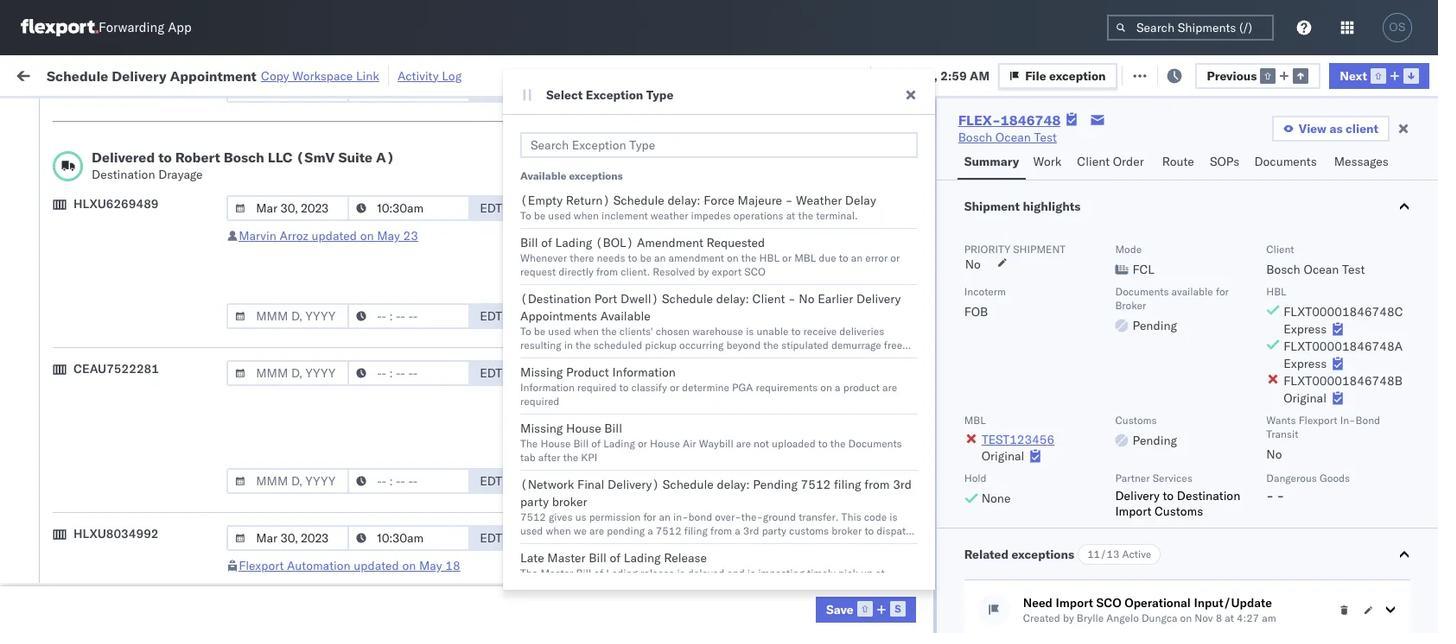 Task type: describe. For each thing, give the bounding box(es) containing it.
may for 18
[[419, 559, 442, 574]]

confirm delivery button
[[40, 514, 132, 533]]

test down customs
[[808, 554, 831, 569]]

the-
[[742, 511, 763, 524]]

of inside bill of lading (bol) amendment requested whenever there needs to be an amendment on the hbl or mbl due to an error or request directly from client. resolved by export sco
[[542, 235, 552, 251]]

automation
[[287, 559, 351, 574]]

bosch up the bookings
[[754, 516, 788, 531]]

workitem button
[[10, 137, 251, 155]]

0 horizontal spatial file exception
[[1026, 68, 1106, 83]]

this
[[842, 511, 862, 524]]

delivery inside button
[[87, 515, 132, 531]]

2 vertical spatial 7512
[[656, 525, 682, 538]]

majeure
[[738, 193, 783, 208]]

-- : -- -- text field for 3rd mmm d, yyyy text box from the bottom
[[348, 77, 471, 103]]

batch action button
[[1315, 62, 1428, 88]]

test up pga
[[718, 364, 740, 379]]

operator:
[[733, 68, 785, 83]]

4 ocean fcl from the top
[[529, 288, 590, 303]]

0 horizontal spatial exception
[[1050, 68, 1106, 83]]

priority
[[965, 243, 1011, 256]]

12 ocean fcl from the top
[[529, 592, 590, 607]]

test left error
[[830, 249, 853, 265]]

bill up destination.
[[576, 567, 592, 580]]

0 vertical spatial omkar
[[785, 68, 824, 83]]

s for ceau7522281, hlxu6269489, hlxu8034992
[[1434, 211, 1439, 227]]

be for lading
[[640, 252, 652, 265]]

1 -- : -- -- text field from the top
[[348, 195, 471, 221]]

from down over-
[[711, 525, 733, 538]]

ca for fourth schedule pickup from los angeles, ca link from the bottom
[[40, 257, 56, 273]]

1 vertical spatial mode
[[1116, 243, 1142, 256]]

2022 for fourth schedule pickup from los angeles, ca link from the bottom
[[400, 249, 430, 265]]

bosch up ground
[[754, 478, 788, 493]]

tab
[[521, 451, 536, 464]]

1 ocean fcl from the top
[[529, 173, 590, 189]]

impacting
[[759, 567, 805, 580]]

1 vertical spatial 3rd
[[744, 525, 760, 538]]

or inside missing house bill the house bill of lading or house air waybill are not uploaded to the documents tab after the kpi
[[638, 438, 648, 451]]

5, for schedule delivery appointment "link" related to 2nd schedule delivery appointment button from the bottom of the page
[[386, 288, 397, 303]]

1 vertical spatial appointment
[[142, 287, 213, 302]]

free
[[885, 339, 903, 352]]

on down the product
[[603, 420, 617, 436]]

test left not
[[718, 440, 740, 455]]

mmm d, yyyy text field for hlxu6269489
[[227, 195, 349, 221]]

flex-1846748 for 1st schedule pickup from los angeles, ca link from the top
[[955, 211, 1044, 227]]

from for fifth schedule pickup from los angeles, ca link from the top
[[135, 544, 160, 560]]

24,
[[385, 516, 404, 531]]

confirm delivery link
[[40, 514, 132, 531]]

2:59 for third schedule pickup from los angeles, ca link from the top of the page
[[278, 326, 305, 341]]

customs inside partner services delivery to destination import customs
[[1155, 504, 1204, 520]]

test up 'this'
[[830, 478, 853, 493]]

ground
[[763, 511, 796, 524]]

18
[[446, 559, 461, 574]]

hlxu8034992 for schedule delivery appointment "link" related to 2nd schedule delivery appointment button from the bottom of the page
[[1249, 287, 1334, 303]]

resize handle column header for mode
[[612, 134, 633, 634]]

1 lhuu7894563, uetu5238478 from the top
[[1065, 401, 1242, 417]]

caiu7969337
[[1065, 173, 1147, 189]]

flexport. image
[[21, 19, 99, 36]]

2:59 for fourth schedule pickup from los angeles, ca link from the bottom
[[278, 249, 305, 265]]

on inside bill of lading (bol) amendment requested whenever there needs to be an amendment on the hbl or mbl due to an error or request directly from client. resolved by export sco
[[727, 252, 739, 265]]

2 uetu5238478 from the top
[[1158, 439, 1242, 455]]

request
[[521, 265, 556, 278]]

schedule pickup from los angeles, ca for fourth schedule pickup from los angeles, ca link from the bottom
[[40, 240, 233, 273]]

an left error
[[852, 252, 863, 265]]

pdt
[[480, 82, 502, 98]]

1 uetu5238478 from the top
[[1158, 401, 1242, 417]]

- inside (destination port dwell) schedule delay: client -  no earlier delivery appointments available to be used when the clients' chosen warehouse is unable to receive deliveries resulting in the scheduled pickup occurring beyond the stipulated demurrage free time missing product information information required to classify or determine pga requirements on a product are required
[[789, 291, 796, 307]]

4 1889466 from the top
[[992, 516, 1044, 531]]

due nov 5, 2:59 am
[[876, 68, 990, 83]]

karl
[[902, 592, 924, 607]]

1846748 up "incoterm"
[[992, 249, 1044, 265]]

1 horizontal spatial party
[[762, 525, 787, 538]]

on right 13,
[[402, 559, 416, 574]]

1 horizontal spatial a
[[735, 525, 741, 538]]

test down the product
[[830, 402, 853, 417]]

uploaded
[[772, 438, 816, 451]]

confirm delivery
[[40, 515, 132, 531]]

release
[[664, 551, 707, 566]]

0 vertical spatial party
[[521, 495, 549, 510]]

house left air
[[650, 438, 681, 451]]

schedule pickup from los angeles, ca for 4th schedule pickup from los angeles, ca link
[[40, 392, 233, 425]]

bosch up summary
[[959, 130, 993, 145]]

2 vertical spatial appointment
[[142, 439, 213, 454]]

bosch up resolved
[[642, 249, 676, 265]]

2 ocean fcl from the top
[[529, 211, 590, 227]]

integration test account - karl lagerfeld
[[754, 592, 979, 607]]

resize handle column header for mbl/mawb numbers
[[1365, 134, 1385, 634]]

delivery up ceau7522281
[[94, 287, 138, 302]]

1 vertical spatial information
[[521, 381, 575, 394]]

edt, for 1st schedule pickup from los angeles, ca link from the top
[[331, 211, 357, 227]]

1 schedule delivery appointment button from the top
[[40, 286, 213, 305]]

test down export
[[718, 288, 740, 303]]

2022 for confirm pickup from los angeles, ca link
[[406, 478, 436, 493]]

schedule delivery appointment link for first schedule delivery appointment button from the bottom
[[40, 438, 213, 455]]

when inside (destination port dwell) schedule delay: client -  no earlier delivery appointments available to be used when the clients' chosen warehouse is unable to receive deliveries resulting in the scheduled pickup occurring beyond the stipulated demurrage free time missing product information information required to classify or determine pga requirements on a product are required
[[574, 325, 599, 338]]

whenever
[[521, 252, 567, 265]]

deliveries
[[840, 325, 885, 338]]

3 flex-1889466 from the top
[[955, 478, 1044, 493]]

test down pga
[[718, 402, 740, 417]]

test down "timely"
[[817, 592, 840, 607]]

2023
[[404, 554, 434, 569]]

my
[[17, 63, 45, 87]]

pending
[[607, 525, 645, 538]]

flex- up flex id button
[[959, 112, 1001, 129]]

1 schedule delivery appointment from the top
[[40, 287, 213, 302]]

delivery inside (destination port dwell) schedule delay: client -  no earlier delivery appointments available to be used when the clients' chosen warehouse is unable to receive deliveries resulting in the scheduled pickup occurring beyond the stipulated demurrage free time missing product information information required to classify or determine pga requirements on a product are required
[[857, 291, 901, 307]]

as
[[1330, 121, 1343, 137]]

resize handle column header for client name
[[725, 134, 745, 634]]

progress
[[271, 107, 314, 120]]

test down delay
[[830, 211, 853, 227]]

0 vertical spatial broker
[[552, 495, 588, 510]]

bill up delivery)
[[605, 421, 623, 437]]

the right uploaded at bottom right
[[831, 438, 846, 451]]

2022 for upload customs clearance documents link corresponding to 2:00 am est, nov 9, 2022
[[399, 364, 429, 379]]

7 ocean fcl from the top
[[529, 402, 590, 417]]

edt, for fourth schedule pickup from los angeles, ca link from the bottom
[[331, 249, 357, 265]]

in
[[564, 339, 573, 352]]

1 schedule pickup from los angeles, ca button from the top
[[40, 201, 246, 237]]

import inside partner services delivery to destination import customs
[[1116, 504, 1152, 520]]

savant
[[827, 68, 867, 83]]

upload customs clearance documents link for 2:00 am est, nov 9, 2022
[[40, 353, 246, 388]]

(destination
[[521, 291, 592, 307]]

client inside (destination port dwell) schedule delay: client -  no earlier delivery appointments available to be used when the clients' chosen warehouse is unable to receive deliveries resulting in the scheduled pickup occurring beyond the stipulated demurrage free time missing product information information required to classify or determine pga requirements on a product are required
[[753, 291, 785, 307]]

schedule pickup from los angeles, ca for fifth schedule pickup from los angeles, ca link from the top
[[40, 544, 233, 577]]

test down force
[[718, 211, 740, 227]]

demurrage
[[832, 339, 882, 352]]

resize handle column header for consignee
[[898, 134, 918, 634]]

angelo
[[1107, 612, 1140, 625]]

2 lhuu7894563, uetu5238478 from the top
[[1065, 439, 1242, 455]]

documents inside the documents available for broker
[[1116, 285, 1169, 298]]

flex- up lagerfeld
[[955, 554, 992, 569]]

port
[[595, 291, 618, 307]]

3 lhuu7894563, from the top
[[1065, 477, 1155, 493]]

destination inside partner services delivery to destination import customs
[[1178, 489, 1241, 504]]

4 abcdefg78456546 from the top
[[1178, 516, 1294, 531]]

estimated for hlxu6269489
[[550, 201, 605, 216]]

to inside (destination port dwell) schedule delay: client -  no earlier delivery appointments available to be used when the clients' chosen warehouse is unable to receive deliveries resulting in the scheduled pickup occurring beyond the stipulated demurrage free time missing product information information required to classify or determine pga requirements on a product are required
[[521, 325, 532, 338]]

1 1889466 from the top
[[992, 402, 1044, 417]]

2 flex-1889466 from the top
[[955, 440, 1044, 455]]

test up export
[[718, 249, 740, 265]]

to right 'due'
[[839, 252, 849, 265]]

on left "log"
[[424, 67, 438, 83]]

2 abcdefg78456546 from the top
[[1178, 440, 1294, 455]]

2:59 am edt, nov 5, 2022 for fourth schedule pickup from los angeles, ca link from the bottom
[[278, 249, 430, 265]]

5 ceau7522281, hlxu6269489, hlxu8034992 from the top
[[1065, 363, 1334, 379]]

at left link
[[344, 67, 355, 83]]

nov inside need import sco operational input/update created by brylle angelo dungca on nov 8 at 4:27 am
[[1195, 612, 1214, 625]]

1 vertical spatial filing
[[685, 525, 708, 538]]

to left trucker
[[521, 539, 530, 552]]

test inside client bosch ocean test incoterm fob
[[1343, 262, 1366, 278]]

1 abcdefg78456546 from the top
[[1178, 402, 1294, 417]]

or inside (destination port dwell) schedule delay: client -  no earlier delivery appointments available to be used when the clients' chosen warehouse is unable to receive deliveries resulting in the scheduled pickup occurring beyond the stipulated demurrage free time missing product information information required to classify or determine pga requirements on a product are required
[[670, 381, 680, 394]]

flex- down flex-1893174
[[955, 592, 992, 607]]

1 mmm d, yyyy text field from the top
[[227, 77, 349, 103]]

bosch down classify
[[642, 402, 676, 417]]

is right and
[[748, 567, 756, 580]]

bosch down majeure
[[754, 211, 788, 227]]

1 lhuu7894563, from the top
[[1065, 401, 1155, 417]]

clearance for 2:00 am est, nov 9, 2022
[[134, 354, 189, 370]]

1846748 up priority shipment
[[992, 211, 1044, 227]]

(destination port dwell) schedule delay: client -  no earlier delivery appointments available to be used when the clients' chosen warehouse is unable to receive deliveries resulting in the scheduled pickup occurring beyond the stipulated demurrage free time missing product information information required to classify or determine pga requirements on a product are required
[[521, 291, 903, 408]]

3 actual from the top
[[550, 557, 586, 572]]

flex- up "incoterm"
[[955, 249, 992, 265]]

from inside bill of lading (bol) amendment requested whenever there needs to be an amendment on the hbl or mbl due to an error or request directly from client. resolved by export sco
[[597, 265, 618, 278]]

flex- up priority
[[955, 211, 992, 227]]

ceau7522281, hlxu6269489, hlxu8034992 for third schedule pickup from los angeles, ca link from the top of the page
[[1065, 325, 1334, 341]]

the down 'unable'
[[764, 339, 779, 352]]

angeles, for 4th schedule pickup from los angeles, ca link
[[186, 392, 233, 408]]

the inside bill of lading (bol) amendment requested whenever there needs to be an amendment on the hbl or mbl due to an error or request directly from client. resolved by export sco
[[742, 252, 757, 265]]

pm
[[308, 478, 327, 493]]

6 ocean fcl from the top
[[529, 364, 590, 379]]

work button
[[1027, 146, 1071, 180]]

am for schedule delivery appointment "link" related to 2nd schedule delivery appointment button from the bottom of the page
[[308, 288, 328, 303]]

delivery up ready
[[112, 67, 167, 84]]

llc
[[268, 149, 293, 166]]

import inside need import sco operational input/update created by brylle angelo dungca on nov 8 at 4:27 am
[[1056, 596, 1094, 611]]

5, for third schedule pickup from los angeles, ca link from the top of the page
[[386, 326, 397, 341]]

upload customs clearance documents button for 3:00 am edt, aug 19, 2022
[[40, 163, 246, 199]]

test left 'unable'
[[718, 326, 740, 341]]

by inside bill of lading (bol) amendment requested whenever there needs to be an amendment on the hbl or mbl due to an error or request directly from client. resolved by export sco
[[698, 265, 709, 278]]

2 schedule pickup from los angeles, ca link from the top
[[40, 239, 246, 274]]

hlxu8034992 for third schedule pickup from los angeles, ca link from the top of the page
[[1249, 325, 1334, 341]]

2 -- : -- -- text field from the top
[[348, 304, 471, 329]]

test right customs
[[830, 516, 853, 531]]

delivery up confirm pickup from los angeles, ca
[[94, 439, 138, 454]]

are inside (network final delivery) schedule delay: pending 7512 filing from 3rd party broker 7512 gives us permission for an in-bond over-the-ground transfer. this code is used when we are pending a 7512 filing from a 3rd party customs broker to dispatch to trucker late master bill of lading release the master bill of lading release is delayed and is impacting timely pick up at destination.
[[590, 525, 605, 538]]

angeles, for fifth schedule pickup from los angeles, ca link from the top
[[186, 544, 233, 560]]

23
[[403, 228, 418, 244]]

bosch down requirements
[[754, 402, 788, 417]]

product
[[566, 365, 609, 380]]

occurring
[[680, 339, 724, 352]]

import work
[[147, 67, 219, 83]]

hlxu6269489, for fourth schedule pickup from los angeles, ca link from the bottom
[[1157, 249, 1246, 265]]

ceau7522281, hlxu6269489, hlxu8034992 for schedule delivery appointment "link" related to 2nd schedule delivery appointment button from the bottom of the page
[[1065, 287, 1334, 303]]

client.
[[621, 265, 650, 278]]

lagerfeld
[[928, 592, 979, 607]]

test down 'due'
[[830, 288, 853, 303]]

house up after
[[541, 438, 571, 451]]

3 resize handle column header from the left
[[500, 134, 521, 634]]

0 horizontal spatial file
[[1026, 68, 1047, 83]]

hlxu6269489, for third schedule pickup from los angeles, ca link from the top of the page
[[1157, 325, 1246, 341]]

3 lhuu7894563, uetu5238478 from the top
[[1065, 477, 1242, 493]]

to up the client.
[[628, 252, 638, 265]]

resolved
[[653, 265, 696, 278]]

of down pending
[[610, 551, 621, 566]]

ceau7522281, hlxu6269489, hlxu8034992 for fourth schedule pickup from los angeles, ca link from the bottom
[[1065, 249, 1334, 265]]

bosch left air
[[642, 440, 676, 455]]

express for flxt00001846748a
[[1284, 356, 1328, 372]]

0 horizontal spatial a
[[648, 525, 654, 538]]

the left kpi
[[563, 451, 579, 464]]

sops button
[[1204, 146, 1248, 180]]

0 vertical spatial information
[[613, 365, 676, 380]]

-- : -- -- text field for first mmm d, yyyy text field from the bottom
[[348, 526, 471, 552]]

permission
[[589, 511, 641, 524]]

client name
[[642, 141, 700, 154]]

8 ocean fcl from the top
[[529, 440, 590, 455]]

4 schedule pickup from los angeles, ca link from the top
[[40, 391, 246, 426]]

lading left release at the bottom left of page
[[606, 567, 638, 580]]

test inside bosch ocean test link
[[1035, 130, 1058, 145]]

schedule inside (network final delivery) schedule delay: pending 7512 filing from 3rd party broker 7512 gives us permission for an in-bond over-the-ground transfer. this code is used when we are pending a 7512 filing from a 3rd party customs broker to dispatch to trucker late master bill of lading release the master bill of lading release is delayed and is impacting timely pick up at destination.
[[663, 477, 714, 493]]

1 horizontal spatial broker
[[832, 525, 862, 538]]

on inside (destination port dwell) schedule delay: client -  no earlier delivery appointments available to be used when the clients' chosen warehouse is unable to receive deliveries resulting in the scheduled pickup occurring beyond the stipulated demurrage free time missing product information information required to classify or determine pga requirements on a product are required
[[821, 381, 833, 394]]

flexport demo consignee
[[642, 554, 783, 569]]

3 uetu5238478 from the top
[[1158, 477, 1242, 493]]

pickup for 1st schedule pickup from los angeles, ca link from the top
[[94, 202, 131, 217]]

0 horizontal spatial original
[[982, 449, 1025, 464]]

am for fourth schedule pickup from los angeles, ca link from the bottom
[[308, 249, 328, 265]]

bosch down dwell) at the left of the page
[[642, 326, 676, 341]]

dec for 23,
[[359, 478, 381, 493]]

bosch up classify
[[642, 364, 676, 379]]

3 estimated from the top
[[550, 531, 605, 547]]

bosch up 'unable'
[[754, 288, 788, 303]]

available exceptions
[[521, 169, 623, 182]]

schedule inside (empty return) schedule delay: force majeure -  weather delay to be used when inclement weather impedes operations at the terminal.
[[614, 193, 665, 208]]

0 horizontal spatial 7512
[[521, 511, 546, 524]]

to left classify
[[620, 381, 629, 394]]

pending inside (network final delivery) schedule delay: pending 7512 filing from 3rd party broker 7512 gives us permission for an in-bond over-the-ground transfer. this code is used when we are pending a 7512 filing from a 3rd party customs broker to dispatch to trucker late master bill of lading release the master bill of lading release is delayed and is impacting timely pick up at destination.
[[753, 477, 798, 493]]

flexport inside the wants flexport in-bond transit no
[[1299, 414, 1338, 427]]

bill down permission
[[589, 551, 607, 566]]

weather
[[651, 209, 689, 222]]

3 hlxu6269489, from the top
[[1157, 287, 1246, 303]]

s for caiu7969337
[[1434, 173, 1439, 189]]

bosch down resolved
[[642, 288, 676, 303]]

test right uploaded at bottom right
[[830, 440, 853, 455]]

edt, for third schedule pickup from los angeles, ca link from the top of the page
[[331, 326, 357, 341]]

marvin arroz updated on may 23
[[239, 228, 418, 244]]

pickup for third schedule pickup from los angeles, ca link from the top of the page
[[94, 316, 131, 332]]

bosch left bond
[[642, 516, 676, 531]]

batch
[[1341, 67, 1375, 83]]

clearance for 3:00 am edt, aug 19, 2022
[[134, 164, 189, 179]]

schedule delivery appointment link for 2nd schedule delivery appointment button from the bottom of the page
[[40, 286, 213, 303]]

from for fourth schedule pickup from los angeles, ca link from the bottom
[[135, 240, 160, 256]]

1 vertical spatial required
[[521, 395, 560, 408]]

5 ocean fcl from the top
[[529, 326, 590, 341]]

shipment
[[1014, 243, 1066, 256]]

actual for hlxu6269489
[[550, 227, 586, 242]]

or left 'due'
[[783, 252, 792, 265]]

flex-1893174
[[955, 554, 1044, 569]]

available inside (destination port dwell) schedule delay: client -  no earlier delivery appointments available to be used when the clients' chosen warehouse is unable to receive deliveries resulting in the scheduled pickup occurring beyond the stipulated demurrage free time missing product information information required to classify or determine pga requirements on a product are required
[[601, 309, 651, 324]]

bosch right waybill
[[754, 440, 788, 455]]

to up the stipulated
[[792, 325, 801, 338]]

operational
[[1125, 596, 1192, 611]]

to inside partner services delivery to destination import customs
[[1163, 489, 1174, 504]]

updated for automation
[[354, 559, 399, 574]]

on left 23
[[360, 228, 374, 244]]

app
[[168, 19, 192, 36]]

when inside (network final delivery) schedule delay: pending 7512 filing from 3rd party broker 7512 gives us permission for an in-bond over-the-ground transfer. this code is used when we are pending a 7512 filing from a 3rd party customs broker to dispatch to trucker late master bill of lading release the master bill of lading release is delayed and is impacting timely pick up at destination.
[[546, 525, 571, 538]]

pickup for confirm pickup from los angeles, ca link
[[87, 468, 124, 484]]

no inside (destination port dwell) schedule delay: client -  no earlier delivery appointments available to be used when the clients' chosen warehouse is unable to receive deliveries resulting in the scheduled pickup occurring beyond the stipulated demurrage free time missing product information information required to classify or determine pga requirements on a product are required
[[799, 291, 815, 307]]

account
[[843, 592, 889, 607]]

10 resize handle column header from the left
[[1408, 134, 1429, 634]]

from for 1st schedule pickup from los angeles, ca link from the top
[[135, 202, 160, 217]]

scheduled
[[594, 339, 643, 352]]

8
[[1216, 612, 1223, 625]]

flex- up fob
[[955, 288, 992, 303]]

when inside (empty return) schedule delay: force majeure -  weather delay to be used when inclement weather impedes operations at the terminal.
[[574, 209, 599, 222]]

destination.
[[521, 581, 577, 594]]

2 schedule pickup from los angeles, ca button from the top
[[40, 239, 246, 275]]

determine
[[682, 381, 730, 394]]

mode inside button
[[529, 141, 556, 154]]

est, for 2:00
[[331, 364, 357, 379]]

test left the-
[[718, 516, 740, 531]]

client bosch ocean test incoterm fob
[[965, 243, 1366, 320]]

1 horizontal spatial file
[[1143, 67, 1164, 83]]

5 ceau7522281, from the top
[[1065, 363, 1154, 379]]

edt for -- : -- -- text field associated with mmm d, yyyy text box corresponding to ceau7522281
[[480, 366, 502, 381]]

shipment highlights button
[[937, 181, 1439, 233]]

5 hlxu6269489, from the top
[[1157, 363, 1246, 379]]

of down permission
[[594, 567, 604, 580]]

or right error
[[891, 252, 900, 265]]

test123456 for schedule pickup from los angeles, ca
[[1178, 326, 1251, 341]]

bosch left the receive
[[754, 326, 788, 341]]

bosch down operations
[[754, 249, 788, 265]]

workspace
[[292, 68, 353, 83]]

filtered by:
[[17, 106, 79, 121]]

est, for 9:00
[[331, 516, 357, 531]]

2 lhuu7894563, from the top
[[1065, 439, 1155, 455]]

trucker
[[533, 539, 566, 552]]

bosch up in-
[[642, 478, 676, 493]]

angeles, for confirm pickup from los angeles, ca link
[[179, 468, 226, 484]]

2 vertical spatial test123456
[[982, 432, 1055, 448]]

0 vertical spatial for
[[166, 107, 180, 120]]

robert
[[175, 149, 220, 166]]

1660288
[[992, 173, 1044, 189]]

wants
[[1267, 414, 1297, 427]]

from for third schedule pickup from los angeles, ca link from the top of the page
[[135, 316, 160, 332]]

work
[[49, 63, 94, 87]]

1 flex-1889466 from the top
[[955, 402, 1044, 417]]

not
[[754, 438, 770, 451]]

am for 1st schedule pickup from los angeles, ca link from the top
[[308, 211, 328, 227]]

Search Exception Type text field
[[521, 132, 918, 158]]

previous button
[[1196, 63, 1322, 89]]

0 vertical spatial required
[[578, 381, 617, 394]]

1 horizontal spatial hbl
[[1267, 285, 1287, 298]]

flex- up hold
[[955, 440, 992, 455]]

select
[[547, 87, 583, 103]]

mbl inside bill of lading (bol) amendment requested whenever there needs to be an amendment on the hbl or mbl due to an error or request directly from client. resolved by export sco
[[795, 252, 817, 265]]

mode button
[[521, 137, 616, 155]]

on down (bol)
[[603, 255, 617, 271]]

4 lhuu7894563, from the top
[[1065, 515, 1155, 531]]

0 horizontal spatial available
[[521, 169, 567, 182]]

chosen
[[656, 325, 690, 338]]

bosch up amendment
[[642, 211, 676, 227]]

1 vertical spatial work
[[1034, 154, 1062, 169]]

numbers for mbl/mawb numbers
[[1241, 141, 1283, 154]]

1 horizontal spatial file exception
[[1143, 67, 1224, 83]]

5 schedule pickup from los angeles, ca link from the top
[[40, 543, 246, 578]]

bill of lading (bol) amendment requested whenever there needs to be an amendment on the hbl or mbl due to an error or request directly from client. resolved by export sco
[[521, 235, 900, 278]]

weather
[[796, 193, 842, 208]]

1846748 up work button
[[1001, 112, 1061, 129]]

test up over-
[[718, 478, 740, 493]]

3 schedule pickup from los angeles, ca link from the top
[[40, 315, 246, 350]]

lading up release at the bottom left of page
[[624, 551, 661, 566]]

aug
[[360, 173, 383, 189]]

flex-1846748 for schedule delivery appointment "link" related to 2nd schedule delivery appointment button from the bottom of the page
[[955, 288, 1044, 303]]

3 ocean fcl from the top
[[529, 249, 590, 265]]

and
[[727, 567, 745, 580]]

an down amendment
[[655, 252, 666, 265]]

flex- down the none
[[955, 516, 992, 531]]

the inside missing house bill the house bill of lading or house air waybill are not uploaded to the documents tab after the kpi
[[521, 438, 538, 451]]

the inside (empty return) schedule delay: force majeure -  weather delay to be used when inclement weather impedes operations at the terminal.
[[799, 209, 814, 222]]

4 flex-1889466 from the top
[[955, 516, 1044, 531]]

exceptions for available exceptions
[[569, 169, 623, 182]]



Task type: vqa. For each thing, say whether or not it's contained in the screenshot.
Delay
yes



Task type: locate. For each thing, give the bounding box(es) containing it.
omkar for caiu7969337
[[1394, 173, 1430, 189]]

2 upload customs clearance documents from the top
[[40, 354, 189, 387]]

am for upload customs clearance documents link associated with 3:00 am edt, aug 19, 2022
[[308, 173, 328, 189]]

updated for arroz
[[312, 228, 357, 244]]

from for 4th schedule pickup from los angeles, ca link
[[135, 392, 160, 408]]

inclement
[[602, 209, 648, 222]]

schedule pickup from los angeles, ca down the hlxu6269489
[[40, 240, 233, 273]]

4 schedule pickup from los angeles, ca button from the top
[[40, 391, 246, 428]]

flex-
[[959, 112, 1001, 129], [955, 173, 992, 189], [955, 211, 992, 227], [955, 249, 992, 265], [955, 288, 992, 303], [955, 402, 992, 417], [955, 440, 992, 455], [955, 478, 992, 493], [955, 516, 992, 531], [955, 554, 992, 569], [955, 592, 992, 607]]

stipulated
[[782, 339, 829, 352]]

2 schedule delivery appointment from the top
[[40, 439, 213, 454]]

are right the product
[[883, 381, 898, 394]]

cascading for hlxu6269489
[[542, 255, 600, 271]]

ca for confirm pickup from los angeles, ca link
[[40, 486, 56, 501]]

1 horizontal spatial exception
[[1167, 67, 1224, 83]]

omkar s for caiu7969337
[[1394, 173, 1439, 189]]

missing inside (destination port dwell) schedule delay: client -  no earlier delivery appointments available to be used when the clients' chosen warehouse is unable to receive deliveries resulting in the scheduled pickup occurring beyond the stipulated demurrage free time missing product information information required to classify or determine pga requirements on a product are required
[[521, 365, 563, 380]]

hlxu8034992 for 1st schedule pickup from los angeles, ca link from the top
[[1249, 211, 1334, 227]]

classify
[[632, 381, 667, 394]]

2 : from the left
[[402, 107, 405, 120]]

1893174
[[992, 554, 1044, 569]]

0 vertical spatial estimated
[[550, 201, 605, 216]]

0 horizontal spatial 3rd
[[744, 525, 760, 538]]

from for confirm pickup from los angeles, ca link
[[128, 468, 153, 484]]

client for name
[[642, 141, 670, 154]]

1 ceau7522281, hlxu6269489, hlxu8034992 from the top
[[1065, 211, 1334, 227]]

resize handle column header for workitem
[[247, 134, 268, 634]]

0 vertical spatial import
[[147, 67, 186, 83]]

numbers inside container numbers
[[1065, 148, 1108, 161]]

1 vertical spatial to
[[521, 325, 532, 338]]

Search Shipments (/) text field
[[1108, 15, 1275, 41]]

file exception
[[1143, 67, 1224, 83], [1026, 68, 1106, 83]]

1 vertical spatial 7512
[[521, 511, 546, 524]]

original
[[1284, 391, 1327, 406], [982, 449, 1025, 464]]

confirm inside confirm pickup from los angeles, ca
[[40, 468, 84, 484]]

no down transit
[[1267, 447, 1283, 463]]

need import sco operational input/update created by brylle angelo dungca on nov 8 at 4:27 am
[[1024, 596, 1277, 625]]

is inside (destination port dwell) schedule delay: client -  no earlier delivery appointments available to be used when the clients' chosen warehouse is unable to receive deliveries resulting in the scheduled pickup occurring beyond the stipulated demurrage free time missing product information information required to classify or determine pga requirements on a product are required
[[746, 325, 754, 338]]

2 upload from the top
[[40, 354, 79, 370]]

6 resize handle column header from the left
[[898, 134, 918, 634]]

hbl inside bill of lading (bol) amendment requested whenever there needs to be an amendment on the hbl or mbl due to an error or request directly from client. resolved by export sco
[[760, 252, 780, 265]]

to up resulting
[[521, 325, 532, 338]]

1 vertical spatial updated
[[354, 559, 399, 574]]

ocean fcl up the (empty
[[529, 173, 590, 189]]

est, for 7:00
[[330, 478, 356, 493]]

hold
[[965, 472, 987, 485]]

for inside the documents available for broker
[[1217, 285, 1230, 298]]

3:00 am edt, aug 19, 2022
[[278, 173, 438, 189]]

by inside need import sco operational input/update created by brylle angelo dungca on nov 8 at 4:27 am
[[1064, 612, 1075, 625]]

3 mmm d, yyyy text field from the top
[[227, 526, 349, 552]]

delivery
[[112, 67, 167, 84], [94, 287, 138, 302], [857, 291, 901, 307], [94, 439, 138, 454], [1116, 489, 1160, 504], [87, 515, 132, 531]]

0 vertical spatial schedule delivery appointment link
[[40, 286, 213, 303]]

the right in
[[576, 339, 591, 352]]

ceau7522281, for third schedule pickup from los angeles, ca link from the top of the page
[[1065, 325, 1154, 341]]

3 2:59 am edt, nov 5, 2022 from the top
[[278, 288, 430, 303]]

flexport automation updated on may 18 button
[[239, 559, 461, 574]]

-- : -- -- text field for mmm d, yyyy text field for ceau7522281
[[348, 469, 471, 495]]

arroz
[[280, 228, 309, 244]]

1 vertical spatial scheduled
[[526, 474, 584, 489]]

0 horizontal spatial required
[[521, 395, 560, 408]]

7512 left gives
[[521, 511, 546, 524]]

ca for 1st schedule pickup from los angeles, ca link from the top
[[40, 219, 56, 235]]

pending
[[1133, 318, 1178, 334], [1133, 433, 1178, 449], [753, 477, 798, 493]]

0 vertical spatial upload customs clearance documents button
[[40, 163, 246, 199]]

0 horizontal spatial sco
[[745, 265, 766, 278]]

delivery down partner
[[1116, 489, 1160, 504]]

-- : -- -- text field
[[348, 77, 471, 103], [348, 361, 471, 387], [348, 469, 471, 495], [348, 526, 471, 552]]

0 vertical spatial dec
[[359, 478, 381, 493]]

be up the client.
[[640, 252, 652, 265]]

when down return)
[[574, 209, 599, 222]]

1 horizontal spatial numbers
[[1241, 141, 1283, 154]]

0 vertical spatial test123456
[[1178, 288, 1251, 303]]

0 vertical spatial master
[[548, 551, 586, 566]]

1 the from the top
[[521, 438, 538, 451]]

delay: for client
[[717, 291, 750, 307]]

5,
[[927, 68, 938, 83], [386, 211, 397, 227], [386, 249, 397, 265], [386, 288, 397, 303], [386, 326, 397, 341]]

to right uploaded at bottom right
[[819, 438, 828, 451]]

may for 23
[[377, 228, 400, 244]]

0 vertical spatial omkar s
[[1394, 173, 1439, 189]]

drayage
[[158, 167, 203, 182]]

estimated for ceau7522281
[[550, 366, 605, 381]]

messages
[[1335, 154, 1389, 169]]

flex- down 'test123456' button
[[955, 478, 992, 493]]

4 uetu5238478 from the top
[[1158, 515, 1242, 531]]

0 horizontal spatial work
[[189, 67, 219, 83]]

delivery inside partner services delivery to destination import customs
[[1116, 489, 1160, 504]]

lading up there
[[556, 235, 593, 251]]

party
[[521, 495, 549, 510], [762, 525, 787, 538]]

0 horizontal spatial information
[[521, 381, 575, 394]]

1 horizontal spatial filing
[[834, 477, 862, 493]]

transit
[[1267, 428, 1299, 441]]

pending up services
[[1133, 433, 1178, 449]]

pickup up confirm delivery link at the left
[[87, 468, 124, 484]]

hlxu6269489, up the available
[[1157, 249, 1246, 265]]

from up code
[[865, 477, 890, 493]]

dangerous goods - -
[[1267, 472, 1351, 504]]

- inside (empty return) schedule delay: force majeure -  weather delay to be used when inclement weather impedes operations at the terminal.
[[786, 193, 793, 208]]

1 schedule pickup from los angeles, ca link from the top
[[40, 201, 246, 236]]

are
[[883, 381, 898, 394], [737, 438, 751, 451], [590, 525, 605, 538]]

3 mmm d, yyyy text field from the top
[[227, 361, 349, 387]]

2 estimated from the top
[[550, 366, 605, 381]]

2:59 am edt, nov 5, 2022 for third schedule pickup from los angeles, ca link from the top of the page
[[278, 326, 430, 341]]

1 horizontal spatial 3rd
[[893, 477, 912, 493]]

test up flxt00001846748c on the right
[[1343, 262, 1366, 278]]

in-
[[674, 511, 689, 524]]

ca for third schedule pickup from los angeles, ca link from the top of the page
[[40, 333, 56, 349]]

when
[[574, 209, 599, 222], [574, 325, 599, 338], [546, 525, 571, 538]]

mbl/mawb numbers button
[[1169, 137, 1368, 155]]

ca for 4th schedule pickup from los angeles, ca link
[[40, 409, 56, 425]]

client inside button
[[642, 141, 670, 154]]

3 abcdefg78456546 from the top
[[1178, 478, 1294, 493]]

work up status : ready for work, blocked, in progress
[[189, 67, 219, 83]]

export
[[712, 265, 742, 278]]

delay: inside (network final delivery) schedule delay: pending 7512 filing from 3rd party broker 7512 gives us permission for an in-bond over-the-ground transfer. this code is used when we are pending a 7512 filing from a 3rd party customs broker to dispatch to trucker late master bill of lading release the master bill of lading release is delayed and is impacting timely pick up at destination.
[[717, 477, 750, 493]]

party down ground
[[762, 525, 787, 538]]

2 1889466 from the top
[[992, 440, 1044, 455]]

are inside (destination port dwell) schedule delay: client -  no earlier delivery appointments available to be used when the clients' chosen warehouse is unable to receive deliveries resulting in the scheduled pickup occurring beyond the stipulated demurrage free time missing product information information required to classify or determine pga requirements on a product are required
[[883, 381, 898, 394]]

shipment
[[965, 199, 1020, 214]]

ymluw236679313
[[1178, 173, 1289, 189]]

2 -- : -- -- text field from the top
[[348, 361, 471, 387]]

2 scheduled from the top
[[526, 474, 584, 489]]

be down the (empty
[[534, 209, 546, 222]]

0 horizontal spatial for
[[166, 107, 180, 120]]

file exception up container
[[1026, 68, 1106, 83]]

ocean fcl
[[529, 173, 590, 189], [529, 211, 590, 227], [529, 249, 590, 265], [529, 288, 590, 303], [529, 326, 590, 341], [529, 364, 590, 379], [529, 402, 590, 417], [529, 440, 590, 455], [529, 478, 590, 493], [529, 516, 590, 531], [529, 554, 590, 569], [529, 592, 590, 607]]

1 vertical spatial destination
[[1178, 489, 1241, 504]]

an inside (network final delivery) schedule delay: pending 7512 filing from 3rd party broker 7512 gives us permission for an in-bond over-the-ground transfer. this code is used when we are pending a 7512 filing from a 3rd party customs broker to dispatch to trucker late master bill of lading release the master bill of lading release is delayed and is impacting timely pick up at destination.
[[659, 511, 671, 524]]

mbl/mawb
[[1178, 141, 1238, 154]]

2 vertical spatial mmm d, yyyy text field
[[227, 361, 349, 387]]

delayed
[[688, 567, 725, 580]]

2 resize handle column header from the left
[[439, 134, 460, 634]]

3 ceau7522281, hlxu6269489, hlxu8034992 from the top
[[1065, 287, 1334, 303]]

6 ca from the top
[[40, 562, 56, 577]]

1 vertical spatial mmm d, yyyy text field
[[227, 195, 349, 221]]

no right snoozed
[[409, 107, 423, 120]]

1 horizontal spatial mbl
[[965, 414, 986, 427]]

schedule pickup from los angeles, ca for third schedule pickup from los angeles, ca link from the top of the page
[[40, 316, 233, 349]]

at inside (network final delivery) schedule delay: pending 7512 filing from 3rd party broker 7512 gives us permission for an in-bond over-the-ground transfer. this code is used when we are pending a 7512 filing from a 3rd party customs broker to dispatch to trucker late master bill of lading release the master bill of lading release is delayed and is impacting timely pick up at destination.
[[876, 567, 885, 580]]

to down services
[[1163, 489, 1174, 504]]

4 schedule pickup from los angeles, ca from the top
[[40, 392, 233, 425]]

2 edt from the top
[[480, 309, 502, 324]]

consignee for bookings test consignee
[[834, 554, 892, 569]]

2 vertical spatial are
[[590, 525, 605, 538]]

be inside (empty return) schedule delay: force majeure -  weather delay to be used when inclement weather impedes operations at the terminal.
[[534, 209, 546, 222]]

5 schedule pickup from los angeles, ca from the top
[[40, 544, 233, 577]]

4 lhuu7894563, uetu5238478 from the top
[[1065, 515, 1242, 531]]

to inside missing house bill the house bill of lading or house air waybill are not uploaded to the documents tab after the kpi
[[819, 438, 828, 451]]

no down priority
[[966, 257, 981, 272]]

numbers for container numbers
[[1065, 148, 1108, 161]]

numbers inside button
[[1241, 141, 1283, 154]]

0 vertical spatial work
[[189, 67, 219, 83]]

2 omkar s from the top
[[1394, 211, 1439, 227]]

ca inside confirm pickup from los angeles, ca
[[40, 486, 56, 501]]

pickup up ceau7522281
[[94, 316, 131, 332]]

from down drayage
[[135, 202, 160, 217]]

is down "release"
[[677, 567, 685, 580]]

1 vertical spatial cascading on
[[542, 420, 617, 436]]

0 vertical spatial upload customs clearance documents
[[40, 164, 189, 197]]

a down over-
[[735, 525, 741, 538]]

0 vertical spatial cascading on
[[542, 255, 617, 271]]

at
[[344, 67, 355, 83], [787, 209, 796, 222], [876, 567, 885, 580], [1225, 612, 1235, 625]]

0 vertical spatial used
[[549, 209, 571, 222]]

5 ca from the top
[[40, 486, 56, 501]]

4 hlxu6269489, from the top
[[1157, 325, 1246, 341]]

1 estimated from the top
[[550, 201, 605, 216]]

9 ocean fcl from the top
[[529, 478, 590, 493]]

2 horizontal spatial 7512
[[801, 477, 831, 493]]

a inside (destination port dwell) schedule delay: client -  no earlier delivery appointments available to be used when the clients' chosen warehouse is unable to receive deliveries resulting in the scheduled pickup occurring beyond the stipulated demurrage free time missing product information information required to classify or determine pga requirements on a product are required
[[835, 381, 841, 394]]

edt for 1st -- : -- -- text box from the top of the page
[[480, 201, 502, 216]]

flex- down summary
[[955, 173, 992, 189]]

1 vertical spatial for
[[1217, 285, 1230, 298]]

0 vertical spatial mmm d, yyyy text field
[[227, 77, 349, 103]]

upload customs clearance documents button for 2:00 am est, nov 9, 2022
[[40, 353, 246, 390]]

edt,
[[331, 173, 357, 189], [331, 211, 357, 227], [331, 249, 357, 265], [331, 288, 357, 303], [331, 326, 357, 341]]

be inside (destination port dwell) schedule delay: client -  no earlier delivery appointments available to be used when the clients' chosen warehouse is unable to receive deliveries resulting in the scheduled pickup occurring beyond the stipulated demurrage free time missing product information information required to classify or determine pga requirements on a product are required
[[534, 325, 546, 338]]

cascading for ceau7522281
[[542, 420, 600, 436]]

5 edt, from the top
[[331, 326, 357, 341]]

1 vertical spatial test123456
[[1178, 326, 1251, 341]]

0 vertical spatial upload
[[40, 164, 79, 179]]

msdu7304509
[[1065, 553, 1153, 569]]

0 vertical spatial cascading
[[542, 255, 600, 271]]

when down gives
[[546, 525, 571, 538]]

3 ceau7522281, from the top
[[1065, 287, 1154, 303]]

2:59 am est, jan 13, 2023
[[278, 554, 434, 569]]

1 vertical spatial available
[[601, 309, 651, 324]]

1 vertical spatial clearance
[[134, 354, 189, 370]]

consignee button
[[745, 137, 901, 155]]

edt for -- : -- -- text field corresponding to mmm d, yyyy text field for ceau7522281
[[480, 474, 502, 489]]

destination down services
[[1178, 489, 1241, 504]]

1 cascading from the top
[[542, 255, 600, 271]]

ocean inside client bosch ocean test incoterm fob
[[1304, 262, 1340, 278]]

are inside missing house bill the house bill of lading or house air waybill are not uploaded to the documents tab after the kpi
[[737, 438, 751, 451]]

1 actual from the top
[[550, 227, 586, 242]]

0 vertical spatial actual
[[550, 227, 586, 242]]

1 vertical spatial dec
[[360, 516, 382, 531]]

1 ca from the top
[[40, 219, 56, 235]]

1 vertical spatial s
[[1434, 211, 1439, 227]]

a left the product
[[835, 381, 841, 394]]

priority shipment
[[965, 243, 1066, 256]]

1 vertical spatial broker
[[832, 525, 862, 538]]

2 horizontal spatial import
[[1116, 504, 1152, 520]]

be inside bill of lading (bol) amendment requested whenever there needs to be an amendment on the hbl or mbl due to an error or request directly from client. resolved by export sco
[[640, 252, 652, 265]]

activity log
[[398, 68, 462, 83]]

2:59 am edt, nov 5, 2022 down marvin arroz updated on may 23
[[278, 288, 430, 303]]

terminal.
[[817, 209, 859, 222]]

2022 for upload customs clearance documents link associated with 3:00 am edt, aug 19, 2022
[[408, 173, 438, 189]]

actual for ceau7522281
[[550, 392, 586, 407]]

0 vertical spatial available
[[521, 169, 567, 182]]

0 horizontal spatial :
[[125, 107, 128, 120]]

delay:
[[668, 193, 701, 208], [717, 291, 750, 307], [717, 477, 750, 493]]

confirm for confirm pickup from los angeles, ca
[[40, 468, 84, 484]]

1 horizontal spatial work
[[1034, 154, 1062, 169]]

the up 'scheduled'
[[602, 325, 617, 338]]

or right classify
[[670, 381, 680, 394]]

1 vertical spatial mbl
[[965, 414, 986, 427]]

2 ceau7522281, hlxu6269489, hlxu8034992 from the top
[[1065, 249, 1334, 265]]

2 vertical spatial actual
[[550, 557, 586, 572]]

5 schedule pickup from los angeles, ca button from the top
[[40, 543, 246, 580]]

2 confirm from the top
[[40, 515, 84, 531]]

consignee for flexport demo consignee
[[725, 554, 783, 569]]

0 vertical spatial appointment
[[170, 67, 257, 84]]

at inside need import sco operational input/update created by brylle angelo dungca on nov 8 at 4:27 am
[[1225, 612, 1235, 625]]

hlxu6269489, for 1st schedule pickup from los angeles, ca link from the top
[[1157, 211, 1246, 227]]

import inside button
[[147, 67, 186, 83]]

1 vertical spatial -- : -- -- text field
[[348, 304, 471, 329]]

1 horizontal spatial for
[[644, 511, 657, 524]]

flexport down the 9:00
[[239, 559, 284, 574]]

from
[[135, 202, 160, 217], [135, 240, 160, 256], [597, 265, 618, 278], [135, 316, 160, 332], [135, 392, 160, 408], [128, 468, 153, 484], [865, 477, 890, 493], [711, 525, 733, 538], [135, 544, 160, 560]]

resize handle column header for container numbers
[[1148, 134, 1169, 634]]

ceau7522281, for 1st schedule pickup from los angeles, ca link from the top
[[1065, 211, 1154, 227]]

previous
[[1208, 68, 1258, 83]]

to inside (empty return) schedule delay: force majeure -  weather delay to be used when inclement weather impedes operations at the terminal.
[[521, 209, 532, 222]]

am for confirm delivery link at the left
[[308, 516, 328, 531]]

1 2:59 am edt, nov 5, 2022 from the top
[[278, 211, 430, 227]]

: down 205
[[402, 107, 405, 120]]

flex id
[[927, 141, 960, 154]]

est, up 2:59 am est, jan 13, 2023
[[331, 516, 357, 531]]

flexport for flexport automation updated on may 18
[[239, 559, 284, 574]]

3 schedule pickup from los angeles, ca button from the top
[[40, 315, 246, 352]]

2 missing from the top
[[521, 421, 563, 437]]

los inside confirm pickup from los angeles, ca
[[156, 468, 175, 484]]

: for status
[[125, 107, 128, 120]]

at right operations
[[787, 209, 796, 222]]

flex-1889466 up 'test123456' button
[[955, 402, 1044, 417]]

view
[[1299, 121, 1327, 137]]

1 omkar s from the top
[[1394, 173, 1439, 189]]

customs
[[790, 525, 829, 538]]

to
[[521, 209, 532, 222], [521, 325, 532, 338]]

1 vertical spatial the
[[521, 567, 538, 580]]

unable
[[757, 325, 789, 338]]

bosch inside delivered to robert bosch llc (smv suite a) destination drayage
[[224, 149, 265, 166]]

is up the dispatch
[[890, 511, 898, 524]]

pickup inside confirm pickup from los angeles, ca
[[87, 468, 124, 484]]

to down the (empty
[[521, 209, 532, 222]]

client inside button
[[1078, 154, 1110, 169]]

resize handle column header for flex id
[[1036, 134, 1057, 634]]

filtered
[[17, 106, 59, 121]]

-- : -- -- text field up 23
[[348, 195, 471, 221]]

0 vertical spatial 7512
[[801, 477, 831, 493]]

2 cascading on from the top
[[542, 420, 617, 436]]

pending for documents available for broker
[[1133, 318, 1178, 334]]

edt for first -- : -- -- text box from the bottom of the page
[[480, 309, 502, 324]]

-- : -- -- text field for mmm d, yyyy text box corresponding to ceau7522281
[[348, 361, 471, 387]]

mmm d, yyyy text field for ceau7522281
[[227, 361, 349, 387]]

jaehyung
[[1394, 592, 1439, 607]]

0 vertical spatial mbl
[[795, 252, 817, 265]]

flex-1893174 button
[[927, 550, 1048, 574], [927, 550, 1048, 574]]

original down 'test123456' button
[[982, 449, 1025, 464]]

flexport for flexport demo consignee
[[642, 554, 687, 569]]

1 vertical spatial schedule delivery appointment button
[[40, 438, 213, 457]]

abcdefg78456546 down dangerous
[[1178, 516, 1294, 531]]

1 vertical spatial upload customs clearance documents
[[40, 354, 189, 387]]

1 -- : -- -- text field from the top
[[348, 77, 471, 103]]

bosch left llc
[[224, 149, 265, 166]]

by down amendment
[[698, 265, 709, 278]]

Search Work text field
[[857, 62, 1045, 88]]

1 vertical spatial cascading
[[542, 420, 600, 436]]

1 vertical spatial master
[[541, 567, 574, 580]]

may left 23
[[377, 228, 400, 244]]

gives
[[549, 511, 573, 524]]

to inside delivered to robert bosch llc (smv suite a) destination drayage
[[158, 149, 172, 166]]

4 edt from the top
[[480, 474, 502, 489]]

upload customs clearance documents
[[40, 164, 189, 197], [40, 354, 189, 387]]

7 resize handle column header from the left
[[1036, 134, 1057, 634]]

bill inside bill of lading (bol) amendment requested whenever there needs to be an amendment on the hbl or mbl due to an error or request directly from client. resolved by export sco
[[521, 235, 538, 251]]

pickup for fifth schedule pickup from los angeles, ca link from the top
[[94, 544, 131, 560]]

ceau7522281, for schedule delivery appointment "link" related to 2nd schedule delivery appointment button from the bottom of the page
[[1065, 287, 1154, 303]]

lhuu7894563,
[[1065, 401, 1155, 417], [1065, 439, 1155, 455], [1065, 477, 1155, 493], [1065, 515, 1155, 531]]

1 edt from the top
[[480, 201, 502, 216]]

resize handle column header for deadline
[[439, 134, 460, 634]]

required
[[578, 381, 617, 394], [521, 395, 560, 408]]

file down the search shipments (/) 'text field'
[[1143, 67, 1164, 83]]

client left 'name'
[[642, 141, 670, 154]]

1 mmm d, yyyy text field from the top
[[227, 304, 349, 329]]

house up kpi
[[566, 421, 602, 437]]

flex-1889466 down the none
[[955, 516, 1044, 531]]

client down container
[[1078, 154, 1110, 169]]

(0)
[[281, 67, 304, 83]]

5 edt from the top
[[480, 531, 502, 547]]

3 -- : -- -- text field from the top
[[348, 469, 471, 495]]

1 vertical spatial may
[[419, 559, 442, 574]]

missing down resulting
[[521, 365, 563, 380]]

blocked,
[[213, 107, 256, 120]]

actual
[[550, 227, 586, 242], [550, 392, 586, 407], [550, 557, 586, 572]]

1 vertical spatial party
[[762, 525, 787, 538]]

0 vertical spatial may
[[377, 228, 400, 244]]

0 horizontal spatial broker
[[552, 495, 588, 510]]

for up pending
[[644, 511, 657, 524]]

flex-1889466 up hold
[[955, 440, 1044, 455]]

upload customs clearance documents link for 3:00 am edt, aug 19, 2022
[[40, 163, 246, 198]]

2 express from the top
[[1284, 356, 1328, 372]]

abcdefg78456546 down transit
[[1178, 478, 1294, 493]]

lading inside bill of lading (bol) amendment requested whenever there needs to be an amendment on the hbl or mbl due to an error or request directly from client. resolved by export sco
[[556, 235, 593, 251]]

sco inside need import sco operational input/update created by brylle angelo dungca on nov 8 at 4:27 am
[[1097, 596, 1122, 611]]

1 horizontal spatial destination
[[1178, 489, 1241, 504]]

delivery down confirm pickup from los angeles, ca
[[87, 515, 132, 531]]

1846748 down priority shipment
[[992, 288, 1044, 303]]

messages button
[[1328, 146, 1399, 180]]

omkar s
[[1394, 173, 1439, 189], [1394, 211, 1439, 227]]

copy
[[261, 68, 289, 83]]

client inside client bosch ocean test incoterm fob
[[1267, 243, 1295, 256]]

omkar for ceau7522281, hlxu6269489, hlxu8034992
[[1394, 211, 1430, 227]]

0 vertical spatial clearance
[[134, 164, 189, 179]]

bill up kpi
[[574, 438, 589, 451]]

the down weather
[[799, 209, 814, 222]]

0 vertical spatial 3rd
[[893, 477, 912, 493]]

lading inside missing house bill the house bill of lading or house air waybill are not uploaded to the documents tab after the kpi
[[604, 438, 635, 451]]

resize handle column header
[[247, 134, 268, 634], [439, 134, 460, 634], [500, 134, 521, 634], [612, 134, 633, 634], [725, 134, 745, 634], [898, 134, 918, 634], [1036, 134, 1057, 634], [1148, 134, 1169, 634], [1365, 134, 1385, 634], [1408, 134, 1429, 634]]

MMM D, YYYY text field
[[227, 304, 349, 329], [227, 469, 349, 495], [227, 526, 349, 552]]

0 horizontal spatial import
[[147, 67, 186, 83]]

by left brylle
[[1064, 612, 1075, 625]]

1 horizontal spatial flexport
[[642, 554, 687, 569]]

angeles, for fourth schedule pickup from los angeles, ca link from the bottom
[[186, 240, 233, 256]]

0 vertical spatial to
[[521, 209, 532, 222]]

test123456
[[1178, 288, 1251, 303], [1178, 326, 1251, 341], [982, 432, 1055, 448]]

no inside the wants flexport in-bond transit no
[[1267, 447, 1283, 463]]

resulting
[[521, 339, 562, 352]]

2:59 for 1st schedule pickup from los angeles, ca link from the top
[[278, 211, 305, 227]]

2 to from the top
[[521, 325, 532, 338]]

broker up gives
[[552, 495, 588, 510]]

1 vertical spatial express
[[1284, 356, 1328, 372]]

test123456 down the available
[[1178, 326, 1251, 341]]

upload for 2:00 am est, nov 9, 2022
[[40, 354, 79, 370]]

available
[[521, 169, 567, 182], [601, 309, 651, 324]]

after
[[539, 451, 561, 464]]

1 missing from the top
[[521, 365, 563, 380]]

flex- up 'test123456' button
[[955, 402, 992, 417]]

for inside (network final delivery) schedule delay: pending 7512 filing from 3rd party broker 7512 gives us permission for an in-bond over-the-ground transfer. this code is used when we are pending a 7512 filing from a 3rd party customs broker to dispatch to trucker late master bill of lading release the master bill of lading release is delayed and is impacting timely pick up at destination.
[[644, 511, 657, 524]]

exceptions up need
[[1012, 547, 1075, 563]]

2 vertical spatial omkar
[[1394, 211, 1430, 227]]

2 schedule delivery appointment button from the top
[[40, 438, 213, 457]]

used inside (empty return) schedule delay: force majeure -  weather delay to be used when inclement weather impedes operations at the terminal.
[[549, 209, 571, 222]]

2 mmm d, yyyy text field from the top
[[227, 195, 349, 221]]

snoozed
[[362, 107, 402, 120]]

0 vertical spatial schedule delivery appointment
[[40, 287, 213, 302]]

used inside (network final delivery) schedule delay: pending 7512 filing from 3rd party broker 7512 gives us permission for an in-bond over-the-ground transfer. this code is used when we are pending a 7512 filing from a 3rd party customs broker to dispatch to trucker late master bill of lading release the master bill of lading release is delayed and is impacting timely pick up at destination.
[[521, 525, 543, 538]]

fcl
[[568, 173, 590, 189], [568, 211, 590, 227], [568, 249, 590, 265], [1133, 262, 1155, 278], [568, 288, 590, 303], [568, 326, 590, 341], [568, 364, 590, 379], [568, 402, 590, 417], [568, 440, 590, 455], [568, 478, 590, 493], [568, 516, 590, 531], [568, 554, 590, 569], [568, 592, 590, 607]]

0 vertical spatial missing
[[521, 365, 563, 380]]

hlxu6269489
[[74, 196, 159, 212]]

partner services delivery to destination import customs
[[1116, 472, 1241, 520]]

1 vertical spatial are
[[737, 438, 751, 451]]

3 edt from the top
[[480, 366, 502, 381]]

schedule inside (destination port dwell) schedule delay: client -  no earlier delivery appointments available to be used when the clients' chosen warehouse is unable to receive deliveries resulting in the scheduled pickup occurring beyond the stipulated demurrage free time missing product information information required to classify or determine pga requirements on a product are required
[[662, 291, 713, 307]]

11 ocean fcl from the top
[[529, 554, 590, 569]]

pickup for fourth schedule pickup from los angeles, ca link from the bottom
[[94, 240, 131, 256]]

to down code
[[865, 525, 874, 538]]

0 vertical spatial original
[[1284, 391, 1327, 406]]

2 vertical spatial for
[[644, 511, 657, 524]]

client
[[1346, 121, 1379, 137]]

1 confirm from the top
[[40, 468, 84, 484]]

client for bosch
[[1267, 243, 1295, 256]]

1 vertical spatial omkar
[[1394, 173, 1430, 189]]

edt left time
[[480, 366, 502, 381]]

from inside confirm pickup from los angeles, ca
[[128, 468, 153, 484]]

0 vertical spatial -- : -- -- text field
[[348, 195, 471, 221]]

test down earlier
[[830, 326, 853, 341]]

flex-1889466 down 'test123456' button
[[955, 478, 1044, 493]]

2 schedule pickup from los angeles, ca from the top
[[40, 240, 233, 273]]

pick
[[839, 567, 859, 580]]

confirm for confirm delivery
[[40, 515, 84, 531]]

are right we
[[590, 525, 605, 538]]

pickup down the hlxu6269489
[[94, 240, 131, 256]]

missing inside missing house bill the house bill of lading or house air waybill are not uploaded to the documents tab after the kpi
[[521, 421, 563, 437]]

schedule delivery appointment up confirm pickup from los angeles, ca
[[40, 439, 213, 454]]

edt, for schedule delivery appointment "link" related to 2nd schedule delivery appointment button from the bottom of the page
[[331, 288, 357, 303]]

party down (network
[[521, 495, 549, 510]]

10 ocean fcl from the top
[[529, 516, 590, 531]]

delay: inside (empty return) schedule delay: force majeure -  weather delay to be used when inclement weather impedes operations at the terminal.
[[668, 193, 701, 208]]

est, right pm
[[330, 478, 356, 493]]

edt left trucker
[[480, 531, 502, 547]]

flxt00001846748b
[[1284, 374, 1403, 389]]

documents inside missing house bill the house bill of lading or house air waybill are not uploaded to the documents tab after the kpi
[[849, 438, 902, 451]]

2 clearance from the top
[[134, 354, 189, 370]]

2 2:59 am edt, nov 5, 2022 from the top
[[278, 249, 430, 265]]

cascading on for ceau7522281
[[542, 420, 617, 436]]

the inside (network final delivery) schedule delay: pending 7512 filing from 3rd party broker 7512 gives us permission for an in-bond over-the-ground transfer. this code is used when we are pending a 7512 filing from a 3rd party customs broker to dispatch to trucker late master bill of lading release the master bill of lading release is delayed and is impacting timely pick up at destination.
[[521, 567, 538, 580]]

1 upload customs clearance documents from the top
[[40, 164, 189, 197]]

2 actual from the top
[[550, 392, 586, 407]]

3 1889466 from the top
[[992, 478, 1044, 493]]

est, for 2:59
[[331, 554, 357, 569]]

delay: for pending
[[717, 477, 750, 493]]

0 horizontal spatial filing
[[685, 525, 708, 538]]

0 vertical spatial are
[[883, 381, 898, 394]]

or up delivery)
[[638, 438, 648, 451]]

2 hlxu6269489, from the top
[[1157, 249, 1246, 265]]

information
[[613, 365, 676, 380], [521, 381, 575, 394]]

consignee inside button
[[754, 141, 804, 154]]

mmm d, yyyy text field for hlxu6269489
[[227, 304, 349, 329]]

2:59 am edt, nov 5, 2022 for schedule delivery appointment "link" related to 2nd schedule delivery appointment button from the bottom of the page
[[278, 288, 430, 303]]

(bol)
[[596, 235, 634, 251]]

the
[[799, 209, 814, 222], [742, 252, 757, 265], [602, 325, 617, 338], [576, 339, 591, 352], [764, 339, 779, 352], [831, 438, 846, 451], [563, 451, 579, 464]]

cascading on for hlxu6269489
[[542, 255, 617, 271]]

hlxu6269489,
[[1157, 211, 1246, 227], [1157, 249, 1246, 265], [1157, 287, 1246, 303], [1157, 325, 1246, 341], [1157, 363, 1246, 379]]

return)
[[566, 193, 611, 208]]

2 ceau7522281, from the top
[[1065, 249, 1154, 265]]

4 2:59 am edt, nov 5, 2022 from the top
[[278, 326, 430, 341]]

ceau7522281, hlxu6269489, hlxu8034992 for 1st schedule pickup from los angeles, ca link from the top
[[1065, 211, 1334, 227]]

at inside (empty return) schedule delay: force majeure -  weather delay to be used when inclement weather impedes operations at the terminal.
[[787, 209, 796, 222]]

express up "flxt00001846748a"
[[1284, 322, 1328, 337]]

schedule pickup from los angeles, ca for 1st schedule pickup from los angeles, ca link from the top
[[40, 202, 233, 235]]

scheduled for ceau7522281
[[526, 474, 584, 489]]

actions
[[1387, 141, 1423, 154]]

: for snoozed
[[402, 107, 405, 120]]

edt, for upload customs clearance documents link associated with 3:00 am edt, aug 19, 2022
[[331, 173, 357, 189]]

1 vertical spatial actual
[[550, 392, 586, 407]]

sco inside bill of lading (bol) amendment requested whenever there needs to be an amendment on the hbl or mbl due to an error or request directly from client. resolved by export sco
[[745, 265, 766, 278]]

1 horizontal spatial required
[[578, 381, 617, 394]]

2 vertical spatial be
[[534, 325, 546, 338]]

0 vertical spatial filing
[[834, 477, 862, 493]]

bill up whenever
[[521, 235, 538, 251]]

1 express from the top
[[1284, 322, 1328, 337]]

operations
[[734, 209, 784, 222]]

of inside missing house bill the house bill of lading or house air waybill are not uploaded to the documents tab after the kpi
[[592, 438, 601, 451]]

1 vertical spatial omkar s
[[1394, 211, 1439, 227]]

needs
[[597, 252, 626, 265]]

flex-1846748 up flex id button
[[959, 112, 1061, 129]]

1 scheduled from the top
[[526, 309, 584, 324]]

2 horizontal spatial for
[[1217, 285, 1230, 298]]

0 vertical spatial be
[[534, 209, 546, 222]]

master down we
[[548, 551, 586, 566]]

angeles, inside confirm pickup from los angeles, ca
[[179, 468, 226, 484]]

delay: inside (destination port dwell) schedule delay: client -  no earlier delivery appointments available to be used when the clients' chosen warehouse is unable to receive deliveries resulting in the scheduled pickup occurring beyond the stipulated demurrage free time missing product information information required to classify or determine pga requirements on a product are required
[[717, 291, 750, 307]]

MMM D, YYYY text field
[[227, 77, 349, 103], [227, 195, 349, 221], [227, 361, 349, 387]]

1 schedule pickup from los angeles, ca from the top
[[40, 202, 233, 235]]

0 vertical spatial confirm
[[40, 468, 84, 484]]

-
[[786, 193, 793, 208], [789, 291, 796, 307], [1267, 489, 1275, 504], [1278, 489, 1285, 504], [892, 592, 899, 607]]

0 vertical spatial pending
[[1133, 318, 1178, 334]]

5, for 1st schedule pickup from los angeles, ca link from the top
[[386, 211, 397, 227]]

-- : -- -- text field
[[348, 195, 471, 221], [348, 304, 471, 329]]

1 vertical spatial estimated
[[550, 366, 605, 381]]

scheduled down after
[[526, 474, 584, 489]]

4 ceau7522281, hlxu6269489, hlxu8034992 from the top
[[1065, 325, 1334, 341]]

dwell)
[[621, 291, 659, 307]]

1 ceau7522281, from the top
[[1065, 211, 1154, 227]]

hlxu8034992 for fourth schedule pickup from los angeles, ca link from the bottom
[[1249, 249, 1334, 265]]

1 vertical spatial delay:
[[717, 291, 750, 307]]

active
[[1123, 548, 1152, 561]]

ocean fcl down the (empty
[[529, 211, 590, 227]]

4 ca from the top
[[40, 409, 56, 425]]

bosch inside client bosch ocean test incoterm fob
[[1267, 262, 1301, 278]]

flex-1846748 for fourth schedule pickup from los angeles, ca link from the bottom
[[955, 249, 1044, 265]]

confirm pickup from los angeles, ca button
[[40, 467, 246, 504]]

destination inside delivered to robert bosch llc (smv suite a) destination drayage
[[92, 167, 155, 182]]

forwarding app
[[99, 19, 192, 36]]

4 -- : -- -- text field from the top
[[348, 526, 471, 552]]

1 horizontal spatial import
[[1056, 596, 1094, 611]]

ca
[[40, 219, 56, 235], [40, 257, 56, 273], [40, 333, 56, 349], [40, 409, 56, 425], [40, 486, 56, 501], [40, 562, 56, 577]]

omkar s for ceau7522281, hlxu6269489, hlxu8034992
[[1394, 211, 1439, 227]]

1 vertical spatial used
[[549, 325, 571, 338]]

dangerous
[[1267, 472, 1318, 485]]

by:
[[63, 106, 79, 121]]

edt for -- : -- -- text field related to first mmm d, yyyy text field from the bottom
[[480, 531, 502, 547]]

order
[[1114, 154, 1145, 169]]

used inside (destination port dwell) schedule delay: client -  no earlier delivery appointments available to be used when the clients' chosen warehouse is unable to receive deliveries resulting in the scheduled pickup occurring beyond the stipulated demurrage free time missing product information information required to classify or determine pga requirements on a product are required
[[549, 325, 571, 338]]

on inside need import sco operational input/update created by brylle angelo dungca on nov 8 at 4:27 am
[[1181, 612, 1193, 625]]

(smv
[[296, 149, 335, 166]]

3 schedule pickup from los angeles, ca from the top
[[40, 316, 233, 349]]

1 edt, from the top
[[331, 173, 357, 189]]

client for order
[[1078, 154, 1110, 169]]



